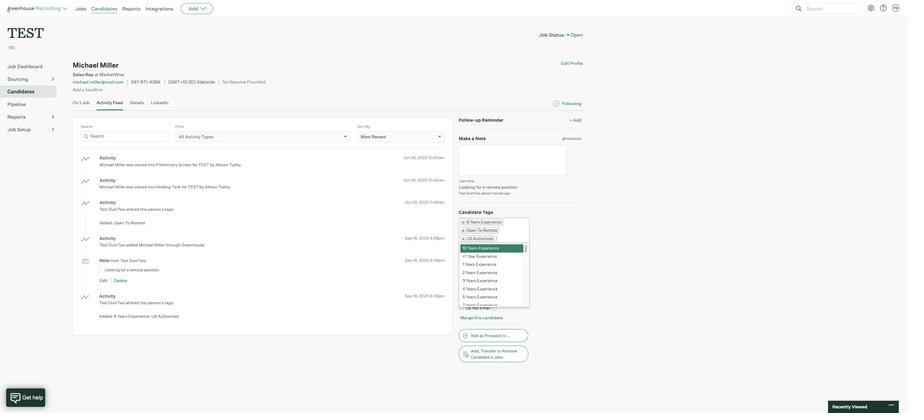 Task type: locate. For each thing, give the bounding box(es) containing it.
candidate
[[459, 210, 482, 215]]

pipeline link
[[7, 101, 54, 108]]

10:40am for michael miller was moved into preliminary screen for test by allison tuohy.
[[429, 155, 445, 160]]

sourcing link
[[7, 75, 54, 83]]

7 years experience option
[[461, 302, 524, 310]]

2 4:09pm from the top
[[430, 258, 445, 263]]

1 vertical spatial reports link
[[7, 113, 54, 121]]

dumtwo up looking for a remote position
[[129, 259, 146, 263]]

into left the preliminary
[[148, 162, 155, 167]]

0 vertical spatial remote
[[131, 221, 145, 225]]

job dashboard
[[7, 63, 43, 70]]

2 oct 26, 2023 10:40am from the top
[[404, 178, 445, 183]]

authorized down open to remote in the bottom right of the page
[[473, 236, 494, 241]]

position down the test dumtwo added michael miller through greenhouse.
[[144, 268, 159, 273]]

(gmt+10:30)
[[168, 80, 196, 85]]

0 vertical spatial into
[[148, 162, 155, 167]]

michael inside button
[[483, 279, 497, 284]]

years inside "option"
[[466, 295, 476, 300]]

1 vertical spatial reports
[[7, 114, 26, 120]]

1 26, from the top
[[411, 155, 417, 160]]

0 horizontal spatial edit
[[100, 278, 108, 283]]

+ add
[[570, 117, 582, 123]]

2 vertical spatial open
[[467, 228, 477, 233]]

michael
[[73, 61, 99, 69], [100, 162, 114, 167], [100, 185, 114, 190], [139, 243, 154, 248], [483, 279, 497, 284]]

edit link
[[100, 278, 108, 283]]

allison for michael miller was moved into preliminary screen for test by allison tuohy.
[[216, 162, 228, 167]]

0 vertical spatial tags:
[[165, 207, 175, 212]]

years right 3
[[466, 279, 476, 283]]

1 horizontal spatial us
[[467, 236, 473, 241]]

moved left holding
[[135, 185, 147, 190]]

2 horizontal spatial 1
[[492, 191, 493, 196]]

years for 3
[[466, 279, 476, 283]]

1 into from the top
[[148, 162, 155, 167]]

years right 7
[[466, 303, 476, 308]]

dumtwo inside last note: looking for a remote position test dumtwo               about 1 month               ago
[[467, 191, 481, 196]]

merge
[[461, 316, 474, 321]]

jobs inside add, transfer or remove candidate's jobs
[[494, 355, 504, 360]]

test link
[[7, 17, 44, 43]]

candidates link up pipeline link
[[7, 88, 54, 95]]

do
[[466, 306, 472, 311]]

test dumtwo altered this person's tags: up added: open to remote
[[100, 207, 175, 212]]

rep
[[85, 72, 94, 78]]

years right 2
[[466, 270, 476, 275]]

by for tank
[[200, 185, 204, 190]]

this up experience, on the left bottom of page
[[140, 301, 147, 306]]

job setup
[[7, 127, 31, 133]]

1 horizontal spatial jobs
[[494, 355, 504, 360]]

tags: for added: 6 years experience, us authorized
[[165, 301, 174, 306]]

to
[[125, 221, 130, 225], [478, 228, 482, 233]]

person's down holding
[[148, 207, 164, 212]]

remote down 6 years experience
[[483, 228, 498, 233]]

job for job status:
[[540, 32, 548, 38]]

years down year
[[465, 262, 475, 267]]

a right "make"
[[472, 136, 475, 141]]

0 vertical spatial 1
[[80, 100, 81, 105]]

0 vertical spatial note
[[476, 136, 486, 141]]

person's up experience, on the left bottom of page
[[148, 301, 164, 306]]

<1 year experience
[[463, 254, 497, 259]]

1 horizontal spatial to
[[478, 228, 482, 233]]

greenhouse.
[[182, 243, 206, 248]]

candidate's
[[471, 355, 494, 360]]

1 was from the top
[[126, 162, 134, 167]]

email right not
[[480, 306, 491, 311]]

1 horizontal spatial position
[[502, 185, 518, 190]]

add button
[[181, 3, 213, 14]]

pipeline
[[7, 101, 26, 107]]

1 vertical spatial candidates link
[[7, 88, 54, 95]]

job up sourcing at the top left
[[7, 63, 16, 70]]

edit for edit profile
[[561, 61, 570, 66]]

looking for a remote position
[[105, 268, 159, 273]]

edit left delete
[[100, 278, 108, 283]]

+
[[570, 117, 573, 123]]

<1 year experience option
[[461, 253, 524, 261]]

person's
[[148, 207, 164, 212], [148, 301, 164, 306]]

job setup link
[[7, 126, 54, 133]]

headline
[[85, 87, 103, 92]]

was for preliminary
[[126, 162, 134, 167]]

test right tank
[[188, 185, 199, 190]]

for down note from test dumtwo
[[121, 268, 126, 273]]

edit left profile on the right top of page
[[561, 61, 570, 66]]

years right 5
[[466, 295, 476, 300]]

0 vertical spatial looking
[[459, 185, 476, 190]]

0 vertical spatial us
[[467, 236, 473, 241]]

activity
[[97, 100, 112, 105], [185, 134, 201, 139], [100, 155, 116, 161], [100, 178, 116, 183], [100, 200, 116, 205], [100, 236, 116, 241], [99, 294, 116, 299]]

types
[[202, 134, 214, 139]]

1 horizontal spatial looking
[[459, 185, 476, 190]]

into
[[148, 162, 155, 167], [148, 185, 155, 190]]

1 vertical spatial edit
[[100, 278, 108, 283]]

reports down pipeline
[[7, 114, 26, 120]]

experience for 4 years experience
[[477, 287, 498, 292]]

job right on at left top
[[82, 100, 90, 105]]

1 right about
[[492, 191, 493, 196]]

2 vertical spatial sep 18, 2023 4:09pm
[[405, 294, 445, 299]]

0 horizontal spatial position
[[144, 268, 159, 273]]

note right "make"
[[476, 136, 486, 141]]

test inside last note: looking for a remote position test dumtwo               about 1 month               ago
[[459, 191, 466, 196]]

sales
[[73, 72, 84, 78]]

remote down note from test dumtwo
[[130, 268, 143, 273]]

0 vertical spatial email
[[471, 279, 482, 284]]

test down last
[[459, 191, 466, 196]]

delete link
[[114, 278, 127, 283]]

1 vertical spatial tags:
[[165, 301, 174, 306]]

6
[[467, 220, 469, 225], [114, 314, 116, 319]]

1 vertical spatial 26,
[[411, 178, 417, 183]]

1 right on at left top
[[80, 100, 81, 105]]

0 vertical spatial moved
[[135, 162, 147, 167]]

0 horizontal spatial looking
[[105, 268, 120, 273]]

oct for michael miller was moved into preliminary screen for test by allison tuohy.
[[404, 155, 410, 160]]

years for 2
[[466, 270, 476, 275]]

allison for michael miller was moved into holding tank for test by allison tuohy.
[[205, 185, 218, 190]]

candidates link right jobs link
[[91, 6, 117, 12]]

0 vertical spatial altered
[[126, 207, 139, 212]]

candidates right jobs link
[[91, 6, 117, 12]]

0 vertical spatial position
[[502, 185, 518, 190]]

test dumtwo altered this person's tags:
[[100, 207, 175, 212], [99, 301, 174, 306]]

note:
[[467, 179, 475, 183]]

add inside popup button
[[189, 6, 198, 12]]

jobs
[[75, 6, 86, 12], [494, 355, 504, 360]]

dumtwo inside note from test dumtwo
[[129, 259, 146, 263]]

0 vertical spatial jobs
[[75, 6, 86, 12]]

1 vertical spatial was
[[126, 185, 134, 190]]

into left holding
[[148, 185, 155, 190]]

authorized right experience, on the left bottom of page
[[158, 314, 179, 319]]

0 vertical spatial reports
[[122, 6, 141, 12]]

tags:
[[165, 207, 175, 212], [165, 301, 174, 306]]

0 vertical spatial open
[[571, 32, 584, 38]]

reports link down pipeline link
[[7, 113, 54, 121]]

by right screen
[[210, 162, 215, 167]]

0 horizontal spatial authorized
[[158, 314, 179, 319]]

3 sep from the top
[[405, 294, 413, 299]]

years right 10
[[468, 246, 478, 251]]

experience for 6 years experience
[[481, 220, 502, 225]]

1 10:40am from the top
[[429, 155, 445, 160]]

1 vertical spatial to
[[478, 228, 482, 233]]

2 moved from the top
[[135, 185, 147, 190]]

2 horizontal spatial open
[[571, 32, 584, 38]]

test right from
[[120, 259, 128, 263]]

1 horizontal spatial by
[[210, 162, 215, 167]]

by right tank
[[200, 185, 204, 190]]

years
[[470, 220, 480, 225], [468, 246, 478, 251], [465, 262, 475, 267], [466, 270, 476, 275], [466, 279, 476, 283], [466, 287, 477, 292], [466, 295, 476, 300], [466, 303, 476, 308], [117, 314, 128, 319]]

1 oct 26, 2023 10:40am from the top
[[404, 155, 445, 160]]

position
[[502, 185, 518, 190], [144, 268, 159, 273]]

was for holding
[[126, 185, 134, 190]]

remote up added
[[131, 221, 145, 225]]

0 horizontal spatial note
[[100, 258, 110, 263]]

0 vertical spatial oct
[[404, 155, 410, 160]]

1 vertical spatial allison
[[205, 185, 218, 190]]

years inside option
[[465, 262, 475, 267]]

experience inside "option"
[[477, 295, 498, 300]]

None text field
[[459, 145, 567, 176]]

years right 4
[[466, 287, 477, 292]]

0 vertical spatial person's
[[148, 207, 164, 212]]

1 4:09pm from the top
[[430, 236, 445, 241]]

1 vertical spatial jobs
[[494, 355, 504, 360]]

sort by
[[358, 124, 370, 129]]

edit
[[561, 61, 570, 66], [100, 278, 108, 283]]

email
[[471, 279, 482, 284], [471, 293, 482, 298], [480, 306, 491, 311]]

remote
[[486, 185, 501, 190], [130, 268, 143, 273]]

1 vertical spatial looking
[[105, 268, 120, 273]]

dumtwo left about
[[467, 191, 481, 196]]

2 into from the top
[[148, 185, 155, 190]]

a inside last note: looking for a remote position test dumtwo               about 1 month               ago
[[483, 185, 485, 190]]

0 horizontal spatial candidates
[[7, 89, 35, 95]]

candidate tags
[[459, 210, 494, 215]]

1 horizontal spatial open
[[467, 228, 477, 233]]

us authorized
[[467, 236, 494, 241]]

1 horizontal spatial note
[[476, 136, 486, 141]]

6 down candidate
[[467, 220, 469, 225]]

1 horizontal spatial candidates link
[[91, 6, 117, 12]]

reports left integrations
[[122, 6, 141, 12]]

1 vertical spatial remote
[[130, 268, 143, 273]]

0 horizontal spatial 6
[[114, 314, 116, 319]]

experience for 3 years experience
[[477, 279, 498, 283]]

this up added: open to remote
[[140, 207, 147, 212]]

or
[[498, 349, 502, 354]]

4 years experience option
[[461, 285, 524, 294]]

moved left the preliminary
[[135, 162, 147, 167]]

2 was from the top
[[126, 185, 134, 190]]

1 vertical spatial this
[[140, 301, 147, 306]]

2 vertical spatial 4:09pm
[[430, 294, 445, 299]]

to up added
[[125, 221, 130, 225]]

email inside button
[[471, 293, 482, 298]]

oct 26, 2023 10:40am for michael miller was moved into preliminary screen for test by allison tuohy.
[[404, 155, 445, 160]]

job inside 'link'
[[7, 63, 16, 70]]

10 years experience option
[[461, 245, 524, 253]]

0 vertical spatial 18,
[[413, 236, 419, 241]]

3 years experience option
[[461, 277, 524, 285]]

0 vertical spatial remote
[[486, 185, 501, 190]]

2 vertical spatial test
[[188, 185, 199, 190]]

1 horizontal spatial reports link
[[122, 6, 141, 12]]

candidates down sourcing at the top left
[[7, 89, 35, 95]]

1 vertical spatial email
[[471, 293, 482, 298]]

0 vertical spatial 26,
[[411, 155, 417, 160]]

2 vertical spatial 1
[[463, 262, 464, 267]]

1 moved from the top
[[135, 162, 147, 167]]

oct for michael miller was moved into holding tank for test by allison tuohy.
[[404, 178, 410, 183]]

note left from
[[100, 258, 110, 263]]

0 vertical spatial sep
[[405, 236, 413, 241]]

1 vertical spatial oct
[[404, 178, 410, 183]]

1 vertical spatial into
[[148, 185, 155, 190]]

tuohy. for michael miller was moved into preliminary screen for test by allison tuohy.
[[229, 162, 242, 167]]

2 10:40am from the top
[[429, 178, 445, 183]]

years for 6
[[470, 220, 480, 225]]

this down do not email
[[475, 316, 482, 321]]

+ add link
[[570, 117, 582, 123]]

recent
[[372, 134, 386, 139]]

tags
[[483, 210, 494, 215]]

miller for michael miller was moved into preliminary screen for test by allison tuohy.
[[115, 162, 126, 167]]

0 horizontal spatial search text field
[[81, 131, 168, 142]]

experience inside 'option'
[[477, 303, 498, 308]]

0 vertical spatial test dumtwo altered this person's tags:
[[100, 207, 175, 212]]

1 horizontal spatial 1
[[463, 262, 464, 267]]

transfer
[[481, 349, 497, 354]]

make a note
[[459, 136, 486, 141]]

delete
[[114, 278, 127, 283]]

remote up month
[[486, 185, 501, 190]]

1 vertical spatial authorized
[[158, 314, 179, 319]]

1 horizontal spatial edit
[[561, 61, 570, 66]]

at
[[95, 72, 99, 78]]

test dumtwo added michael miller through greenhouse.
[[100, 243, 206, 248]]

2 26, from the top
[[411, 178, 417, 183]]

test for michael miller was moved into preliminary screen for test by allison tuohy.
[[199, 162, 209, 167]]

candidates link
[[91, 6, 117, 12], [7, 88, 54, 95]]

us right experience, on the left bottom of page
[[152, 314, 157, 319]]

follow-up reminder
[[459, 117, 504, 123]]

sep
[[405, 236, 413, 241], [405, 258, 413, 263], [405, 294, 413, 299]]

years for 10
[[468, 246, 478, 251]]

tuohy. for michael miller was moved into holding tank for test by allison tuohy.
[[219, 185, 231, 190]]

2 sep from the top
[[405, 258, 413, 263]]

candidates
[[91, 6, 117, 12], [7, 89, 35, 95]]

email up the 4 years experience
[[471, 279, 482, 284]]

td button
[[893, 4, 900, 12]]

0 vertical spatial search text field
[[806, 4, 856, 13]]

job left the setup
[[7, 127, 16, 133]]

looking
[[459, 185, 476, 190], [105, 268, 120, 273]]

1 horizontal spatial candidates
[[91, 6, 117, 12]]

1 horizontal spatial remote
[[483, 228, 498, 233]]

job for job dashboard
[[7, 63, 16, 70]]

test up added: open to remote
[[100, 207, 108, 212]]

test up (19) at the top left
[[7, 23, 44, 42]]

looking inside last note: looking for a remote position test dumtwo               about 1 month               ago
[[459, 185, 476, 190]]

for up about
[[477, 185, 482, 190]]

2 vertical spatial 18,
[[413, 294, 419, 299]]

email michael button
[[459, 277, 529, 287]]

1 vertical spatial test dumtwo altered this person's tags:
[[99, 301, 174, 306]]

email the team
[[471, 293, 500, 298]]

reminder
[[482, 117, 504, 123]]

1 vertical spatial altered
[[126, 301, 139, 306]]

1 vertical spatial moved
[[135, 185, 147, 190]]

1 up 2
[[463, 262, 464, 267]]

3 sep 18, 2023 4:09pm from the top
[[405, 294, 445, 299]]

add inside button
[[471, 334, 479, 338]]

None text field
[[496, 235, 528, 243]]

add, transfer or remove candidate's jobs
[[471, 349, 518, 360]]

0 vertical spatial by
[[210, 162, 215, 167]]

reports link left integrations
[[122, 6, 141, 12]]

Search text field
[[806, 4, 856, 13], [81, 131, 168, 142]]

open for open to remote
[[467, 228, 477, 233]]

2 vertical spatial email
[[480, 306, 491, 311]]

3
[[463, 279, 465, 283]]

email the team button
[[459, 291, 529, 301]]

0 vertical spatial allison
[[216, 162, 228, 167]]

into for preliminary
[[148, 162, 155, 167]]

michael miller sales rep at marketwise
[[73, 61, 124, 78]]

1 vertical spatial tuohy.
[[219, 185, 231, 190]]

by
[[210, 162, 215, 167], [200, 185, 204, 190]]

...
[[507, 334, 511, 338]]

for right screen
[[193, 162, 198, 167]]

test
[[7, 23, 44, 42], [199, 162, 209, 167], [188, 185, 199, 190]]

test right screen
[[199, 162, 209, 167]]

6 left experience, on the left bottom of page
[[114, 314, 116, 319]]

experience for <1 year experience
[[477, 254, 497, 259]]

moved
[[135, 162, 147, 167], [135, 185, 147, 190]]

linkedin link
[[151, 100, 169, 109]]

1 vertical spatial sep
[[405, 258, 413, 263]]

job left status:
[[540, 32, 548, 38]]

email down the 4 years experience
[[471, 293, 482, 298]]

looking down from
[[105, 268, 120, 273]]

3 4:09pm from the top
[[430, 294, 445, 299]]

years inside 'option'
[[466, 303, 476, 308]]

0 horizontal spatial jobs
[[75, 6, 86, 12]]

us up 10
[[467, 236, 473, 241]]

0 vertical spatial this
[[140, 207, 147, 212]]

7
[[463, 303, 465, 308]]

597-971-4389
[[131, 80, 160, 85]]

2 18, from the top
[[413, 258, 419, 263]]

miller inside michael miller sales rep at marketwise
[[100, 61, 119, 69]]

experience inside option
[[476, 262, 497, 267]]

michael for michael miller sales rep at marketwise
[[73, 61, 99, 69]]

looking down note:
[[459, 185, 476, 190]]

integrations link
[[146, 6, 174, 12]]

michael inside michael miller sales rep at marketwise
[[73, 61, 99, 69]]

add, transfer or remove candidate's jobs button
[[459, 346, 529, 363]]

a up about
[[483, 185, 485, 190]]

1 vertical spatial 1
[[492, 191, 493, 196]]

candidate
[[483, 316, 503, 321]]

test up note from test dumtwo
[[100, 243, 108, 248]]

5 years experience option
[[461, 294, 524, 302]]

0 vertical spatial sep 18, 2023 4:09pm
[[405, 236, 445, 241]]

2 vertical spatial oct
[[405, 200, 412, 205]]

0 vertical spatial 4:09pm
[[430, 236, 445, 241]]

michael.miller@mail.com link
[[73, 80, 124, 85]]

1 vertical spatial position
[[144, 268, 159, 273]]

0 vertical spatial 10:40am
[[429, 155, 445, 160]]

to up us authorized
[[478, 228, 482, 233]]

altered up added: 6 years experience, us authorized
[[126, 301, 139, 306]]

1 horizontal spatial 6
[[467, 220, 469, 225]]

0 vertical spatial was
[[126, 162, 134, 167]]

michael for michael miller was moved into preliminary screen for test by allison tuohy.
[[100, 162, 114, 167]]

years down candidate tags
[[470, 220, 480, 225]]

0 horizontal spatial us
[[152, 314, 157, 319]]

month
[[494, 191, 504, 196]]

altered up added: open to remote
[[126, 207, 139, 212]]

position up ago
[[502, 185, 518, 190]]

0 horizontal spatial to
[[125, 221, 130, 225]]

email inside button
[[471, 279, 482, 284]]

feed
[[113, 100, 123, 105]]

job status:
[[540, 32, 566, 38]]

test dumtwo altered this person's tags: up added: 6 years experience, us authorized
[[99, 301, 174, 306]]



Task type: describe. For each thing, give the bounding box(es) containing it.
dumtwo left added
[[109, 243, 125, 248]]

0 horizontal spatial reports link
[[7, 113, 54, 121]]

10:40am for michael miller was moved into holding tank for test by allison tuohy.
[[429, 178, 445, 183]]

years left experience, on the left bottom of page
[[117, 314, 128, 319]]

experience for 1 years experience
[[476, 262, 497, 267]]

td
[[894, 6, 899, 10]]

dumtwo up added: open to remote
[[109, 207, 125, 212]]

merge this candidate link
[[461, 316, 503, 321]]

1 vertical spatial note
[[100, 258, 110, 263]]

3 18, from the top
[[413, 294, 419, 299]]

remote inside last note: looking for a remote position test dumtwo               about 1 month               ago
[[486, 185, 501, 190]]

this for remote
[[140, 207, 147, 212]]

experience for 10 years experience
[[479, 246, 499, 251]]

add as prospect to ...
[[471, 334, 511, 338]]

setup
[[17, 127, 31, 133]]

0 horizontal spatial candidates link
[[7, 88, 54, 95]]

integrations
[[146, 6, 174, 12]]

experience,
[[128, 314, 151, 319]]

screen
[[179, 162, 192, 167]]

viewed
[[852, 405, 868, 410]]

add as prospect to ... button
[[459, 330, 529, 343]]

person's for remote
[[148, 207, 164, 212]]

edit for edit link
[[100, 278, 108, 283]]

by for screen
[[210, 162, 215, 167]]

do not email
[[466, 306, 491, 311]]

<1
[[463, 254, 467, 259]]

open to remote
[[467, 228, 498, 233]]

search
[[81, 124, 93, 129]]

all activity types
[[179, 134, 214, 139]]

miller for michael miller was moved into holding tank for test by allison tuohy.
[[115, 185, 126, 190]]

23,
[[413, 200, 418, 205]]

1 vertical spatial candidates
[[7, 89, 35, 95]]

open for open
[[571, 32, 584, 38]]

26, for michael miller was moved into preliminary screen for test by allison tuohy.
[[411, 155, 417, 160]]

ago
[[505, 191, 511, 196]]

7 years experience
[[463, 303, 498, 308]]

0 vertical spatial authorized
[[473, 236, 494, 241]]

for inside last note: looking for a remote position test dumtwo               about 1 month               ago
[[477, 185, 482, 190]]

save changes link
[[459, 246, 490, 254]]

email for email michael
[[471, 279, 482, 284]]

0 vertical spatial test
[[7, 23, 44, 42]]

(gmt+10:30) adelaide
[[168, 80, 215, 85]]

through
[[166, 243, 181, 248]]

filter
[[176, 124, 185, 129]]

add for add
[[189, 6, 198, 12]]

configure image
[[868, 4, 876, 12]]

following link
[[563, 101, 582, 107]]

tools
[[459, 267, 471, 272]]

@mentions
[[562, 136, 582, 141]]

1 years experience
[[463, 262, 497, 267]]

0 vertical spatial reports link
[[122, 6, 141, 12]]

added: for added: 6 years experience, us authorized
[[99, 314, 113, 319]]

greenhouse recruiting image
[[7, 5, 63, 12]]

holding
[[156, 185, 171, 190]]

26, for michael miller was moved into holding tank for test by allison tuohy.
[[411, 178, 417, 183]]

on 1 job
[[73, 100, 90, 105]]

years for 1
[[465, 262, 475, 267]]

all
[[179, 134, 184, 139]]

into for holding
[[148, 185, 155, 190]]

person's for experience,
[[148, 301, 164, 306]]

Do Not Email checkbox
[[461, 306, 465, 310]]

by
[[366, 124, 370, 129]]

a down note from test dumtwo
[[127, 268, 129, 273]]

0 vertical spatial to
[[125, 221, 130, 225]]

most recent
[[361, 134, 386, 139]]

1 vertical spatial open
[[114, 221, 124, 225]]

up
[[476, 117, 481, 123]]

test dumtwo altered this person's tags: for remote
[[100, 207, 175, 212]]

added: for added: open to remote
[[100, 221, 113, 225]]

email michael
[[471, 279, 497, 284]]

altered for remote
[[126, 207, 139, 212]]

experience for 2 years experience
[[477, 270, 498, 275]]

added: open to remote
[[100, 221, 145, 225]]

years for 5
[[466, 295, 476, 300]]

follow-
[[459, 117, 476, 123]]

moved for holding
[[135, 185, 147, 190]]

test inside note from test dumtwo
[[120, 259, 128, 263]]

tags: for added: open to remote
[[165, 207, 175, 212]]

the
[[483, 293, 489, 298]]

4
[[463, 287, 466, 292]]

about
[[482, 191, 491, 196]]

add for add a headline
[[73, 87, 81, 92]]

11:40am
[[430, 200, 445, 205]]

job for job setup
[[7, 127, 16, 133]]

recently viewed
[[833, 405, 868, 410]]

marketwise
[[100, 72, 124, 78]]

5
[[463, 295, 465, 300]]

prospect
[[485, 334, 502, 338]]

1 inside option
[[463, 262, 464, 267]]

2 vertical spatial this
[[475, 316, 482, 321]]

experience for 7 years experience
[[477, 303, 498, 308]]

jobs link
[[75, 6, 86, 12]]

most recent option
[[361, 134, 386, 139]]

dumtwo down delete
[[108, 301, 125, 306]]

0 vertical spatial candidates
[[91, 6, 117, 12]]

test for michael miller was moved into holding tank for test by allison tuohy.
[[188, 185, 199, 190]]

td button
[[892, 3, 901, 13]]

recently
[[833, 405, 852, 410]]

1 18, from the top
[[413, 236, 419, 241]]

1 sep 18, 2023 4:09pm from the top
[[405, 236, 445, 241]]

save
[[463, 248, 471, 252]]

971-
[[141, 80, 149, 85]]

test down edit link
[[99, 301, 107, 306]]

activity feed link
[[97, 100, 123, 109]]

0 vertical spatial candidates link
[[91, 6, 117, 12]]

sort
[[358, 124, 365, 129]]

preliminary
[[156, 162, 178, 167]]

edit profile link
[[561, 61, 584, 66]]

michael miller was moved into preliminary screen for test by allison tuohy.
[[100, 162, 242, 167]]

michael miller was moved into holding tank for test by allison tuohy.
[[100, 185, 231, 190]]

1 inside last note: looking for a remote position test dumtwo               about 1 month               ago
[[492, 191, 493, 196]]

michael for michael miller was moved into holding tank for test by allison tuohy.
[[100, 185, 114, 190]]

no resume provided
[[223, 80, 266, 85]]

profile
[[571, 61, 584, 66]]

0 horizontal spatial remote
[[131, 221, 145, 225]]

moved for preliminary
[[135, 162, 147, 167]]

test dumtwo altered this person's tags: for experience,
[[99, 301, 174, 306]]

1 vertical spatial search text field
[[81, 131, 168, 142]]

a left headline
[[82, 87, 84, 92]]

email for email the team
[[471, 293, 482, 298]]

10 years experience
[[463, 246, 499, 251]]

experience for 5 years experience
[[477, 295, 498, 300]]

team
[[490, 293, 500, 298]]

miller for michael miller sales rep at marketwise
[[100, 61, 119, 69]]

provided
[[247, 80, 266, 85]]

on
[[73, 100, 79, 105]]

position inside last note: looking for a remote position test dumtwo               about 1 month               ago
[[502, 185, 518, 190]]

1 horizontal spatial search text field
[[806, 4, 856, 13]]

not
[[472, 306, 479, 311]]

dashboard
[[17, 63, 43, 70]]

2 sep 18, 2023 4:09pm from the top
[[405, 258, 445, 263]]

1 years experience option
[[461, 261, 524, 269]]

add for add as prospect to ...
[[471, 334, 479, 338]]

from
[[111, 259, 119, 263]]

activity feed
[[97, 100, 123, 105]]

@mentions link
[[562, 136, 582, 142]]

for right tank
[[182, 185, 187, 190]]

this for experience,
[[140, 301, 147, 306]]

oct 26, 2023 10:40am for michael miller was moved into holding tank for test by allison tuohy.
[[404, 178, 445, 183]]

job dashboard link
[[7, 63, 54, 70]]

resume
[[229, 80, 246, 85]]

years for 7
[[466, 303, 476, 308]]

details link
[[130, 100, 144, 109]]

2 years experience option
[[461, 269, 524, 277]]

following
[[563, 101, 582, 106]]

adelaide
[[197, 80, 215, 85]]

1 sep from the top
[[405, 236, 413, 241]]

years for 4
[[466, 287, 477, 292]]

altered for experience,
[[126, 301, 139, 306]]



Task type: vqa. For each thing, say whether or not it's contained in the screenshot.
the Adelaide at the left
yes



